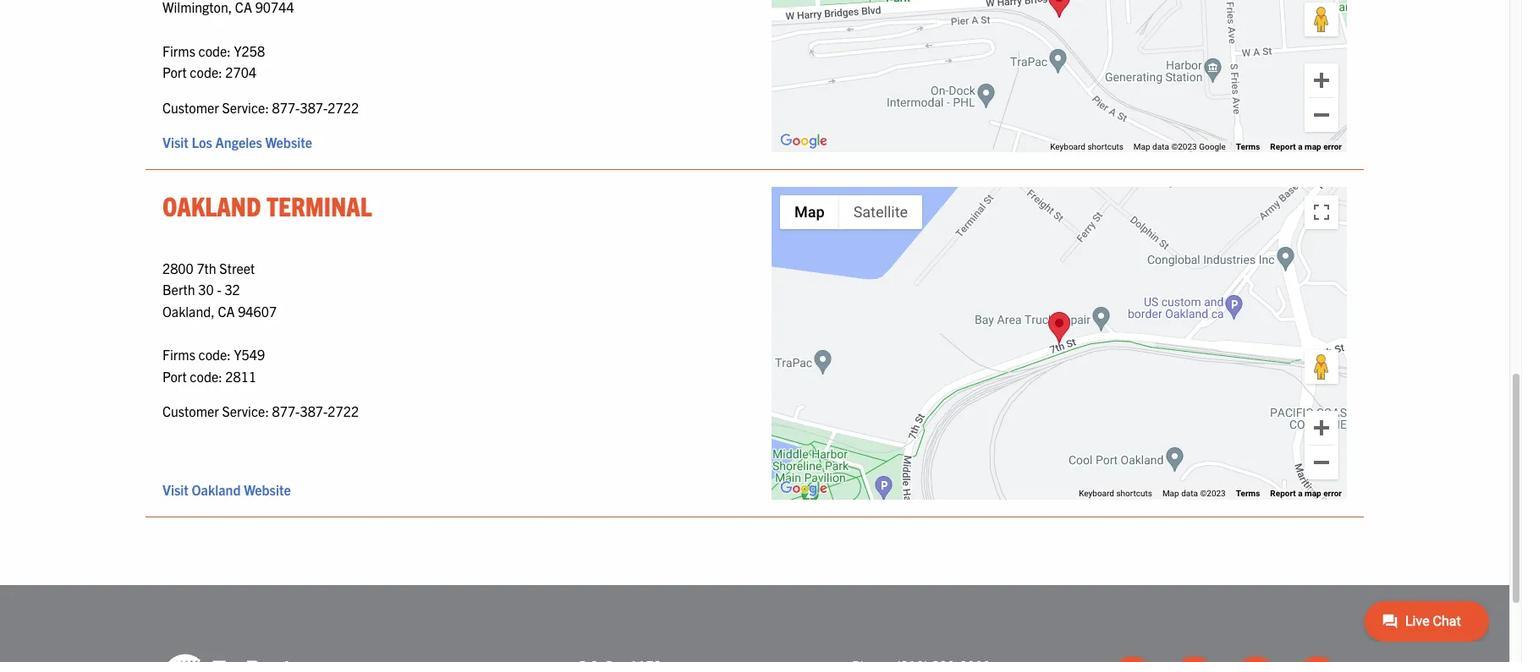 Task type: locate. For each thing, give the bounding box(es) containing it.
street
[[220, 260, 255, 277]]

©2023
[[1172, 142, 1197, 151], [1201, 489, 1226, 499]]

code: left 2704
[[190, 64, 222, 81]]

keyboard for map data ©2023
[[1079, 489, 1115, 499]]

1 vertical spatial shortcuts
[[1117, 489, 1153, 499]]

error for map data ©2023
[[1324, 489, 1342, 499]]

0 vertical spatial 877-
[[272, 99, 300, 116]]

0 horizontal spatial map
[[795, 203, 825, 221]]

1 map from the top
[[1305, 142, 1322, 151]]

0 horizontal spatial ©2023
[[1172, 142, 1197, 151]]

report a map error for map data ©2023
[[1271, 489, 1342, 499]]

0 vertical spatial port
[[163, 64, 187, 81]]

1 report from the top
[[1271, 142, 1296, 151]]

data for map data ©2023
[[1182, 489, 1198, 499]]

shortcuts left map data ©2023 google
[[1088, 142, 1124, 151]]

0 vertical spatial terms
[[1236, 142, 1261, 151]]

terms link right google
[[1236, 142, 1261, 151]]

1 vertical spatial keyboard shortcuts button
[[1079, 489, 1153, 500]]

port left 2811 in the bottom of the page
[[163, 368, 187, 385]]

0 vertical spatial ©2023
[[1172, 142, 1197, 151]]

1 vertical spatial report
[[1271, 489, 1296, 499]]

firms left the y258
[[163, 42, 195, 59]]

visit for visit los angeles website
[[163, 134, 189, 151]]

error for map data ©2023 google
[[1324, 142, 1342, 151]]

a for map data ©2023
[[1298, 489, 1303, 499]]

firms code:  y549 port code:  2811
[[163, 346, 265, 385]]

0 vertical spatial customer service: 877-387-2722
[[163, 99, 359, 116]]

1 vertical spatial customer service: 877-387-2722
[[163, 403, 359, 420]]

keyboard shortcuts button for map data ©2023
[[1079, 489, 1153, 500]]

1 vertical spatial 387-
[[300, 403, 328, 420]]

2800 7th street berth 30 - 32 oakland, ca 94607
[[163, 260, 277, 320]]

1 terms link from the top
[[1236, 142, 1261, 151]]

0 vertical spatial visit
[[163, 134, 189, 151]]

2 a from the top
[[1298, 489, 1303, 499]]

1 vertical spatial firms
[[163, 346, 195, 363]]

code: up 2811 in the bottom of the page
[[198, 346, 231, 363]]

2 horizontal spatial map
[[1163, 489, 1180, 499]]

customer
[[163, 99, 219, 116], [163, 403, 219, 420]]

keyboard shortcuts for map data ©2023
[[1079, 489, 1153, 499]]

1 service: from the top
[[222, 99, 269, 116]]

2 terms link from the top
[[1236, 489, 1261, 499]]

0 vertical spatial shortcuts
[[1088, 142, 1124, 151]]

map region for oakland terminal
[[711, 79, 1361, 512]]

menu bar
[[780, 196, 923, 230]]

firms down oakland,
[[163, 346, 195, 363]]

1 vertical spatial report a map error
[[1271, 489, 1342, 499]]

1 vertical spatial data
[[1182, 489, 1198, 499]]

1 error from the top
[[1324, 142, 1342, 151]]

report a map error link
[[1271, 142, 1342, 151], [1271, 489, 1342, 499]]

2 google image from the top
[[776, 478, 832, 500]]

1 vertical spatial map
[[1305, 489, 1322, 499]]

0 vertical spatial keyboard shortcuts button
[[1050, 141, 1124, 153]]

visit los angeles website
[[163, 134, 312, 151]]

2 terms from the top
[[1236, 489, 1261, 499]]

1 vertical spatial service:
[[222, 403, 269, 420]]

2 report a map error from the top
[[1271, 489, 1342, 499]]

customer service: 877-387-2722 down 2704
[[163, 99, 359, 116]]

oakland
[[163, 189, 261, 222], [192, 482, 241, 499]]

customer down 'firms code:  y549 port code:  2811'
[[163, 403, 219, 420]]

terms link for map data ©2023
[[1236, 489, 1261, 499]]

terms link right map data ©2023
[[1236, 489, 1261, 499]]

terms right google
[[1236, 142, 1261, 151]]

map for map data ©2023 google
[[1134, 142, 1151, 151]]

google
[[1199, 142, 1226, 151]]

1 vertical spatial a
[[1298, 489, 1303, 499]]

1 a from the top
[[1298, 142, 1303, 151]]

firms for firms code:  y258 port code:  2704
[[163, 42, 195, 59]]

google image
[[776, 131, 832, 153], [776, 478, 832, 500]]

terms right map data ©2023
[[1236, 489, 1261, 499]]

menu bar containing map
[[780, 196, 923, 230]]

1 vertical spatial visit
[[163, 482, 189, 499]]

firms for firms code:  y549 port code:  2811
[[163, 346, 195, 363]]

0 vertical spatial error
[[1324, 142, 1342, 151]]

387-
[[300, 99, 328, 116], [300, 403, 328, 420]]

0 vertical spatial 2722
[[328, 99, 359, 116]]

data
[[1153, 142, 1170, 151], [1182, 489, 1198, 499]]

1 port from the top
[[163, 64, 187, 81]]

1 vertical spatial keyboard shortcuts
[[1079, 489, 1153, 499]]

firms inside 'firms code:  y258 port code:  2704'
[[163, 42, 195, 59]]

0 vertical spatial terms link
[[1236, 142, 1261, 151]]

keyboard shortcuts button
[[1050, 141, 1124, 153], [1079, 489, 1153, 500]]

0 vertical spatial map
[[1305, 142, 1322, 151]]

0 vertical spatial customer
[[163, 99, 219, 116]]

1 vertical spatial customer
[[163, 403, 219, 420]]

1 vertical spatial keyboard
[[1079, 489, 1115, 499]]

port left 2704
[[163, 64, 187, 81]]

1 vertical spatial google image
[[776, 478, 832, 500]]

1 terms from the top
[[1236, 142, 1261, 151]]

visit oakland website link
[[163, 482, 291, 499]]

0 vertical spatial 387-
[[300, 99, 328, 116]]

service: down 2704
[[222, 99, 269, 116]]

satellite
[[854, 203, 908, 221]]

footer
[[0, 586, 1510, 663]]

1 horizontal spatial data
[[1182, 489, 1198, 499]]

terms for map data ©2023 google
[[1236, 142, 1261, 151]]

877-
[[272, 99, 300, 116], [272, 403, 300, 420]]

1 visit from the top
[[163, 134, 189, 151]]

0 vertical spatial service:
[[222, 99, 269, 116]]

1 horizontal spatial ©2023
[[1201, 489, 1226, 499]]

1 horizontal spatial map
[[1134, 142, 1151, 151]]

report a map error link for map data ©2023
[[1271, 489, 1342, 499]]

2722
[[328, 99, 359, 116], [328, 403, 359, 420]]

shortcuts left map data ©2023
[[1117, 489, 1153, 499]]

port inside 'firms code:  y549 port code:  2811'
[[163, 368, 187, 385]]

visit for visit oakland website
[[163, 482, 189, 499]]

service: down 2811 in the bottom of the page
[[222, 403, 269, 420]]

ca
[[218, 303, 235, 320]]

2 map from the top
[[1305, 489, 1322, 499]]

customer service: 877-387-2722 down 2811 in the bottom of the page
[[163, 403, 359, 420]]

oakland,
[[163, 303, 215, 320]]

0 vertical spatial firms
[[163, 42, 195, 59]]

2 387- from the top
[[300, 403, 328, 420]]

map for map data ©2023
[[1163, 489, 1180, 499]]

1 vertical spatial error
[[1324, 489, 1342, 499]]

a for map data ©2023 google
[[1298, 142, 1303, 151]]

2 firms from the top
[[163, 346, 195, 363]]

firms
[[163, 42, 195, 59], [163, 346, 195, 363]]

keyboard shortcuts
[[1050, 142, 1124, 151], [1079, 489, 1153, 499]]

visit
[[163, 134, 189, 151], [163, 482, 189, 499]]

1 report a map error from the top
[[1271, 142, 1342, 151]]

-
[[217, 281, 222, 298]]

customer up los at the left
[[163, 99, 219, 116]]

terminal
[[267, 189, 372, 222]]

1 vertical spatial terms link
[[1236, 489, 1261, 499]]

0 horizontal spatial data
[[1153, 142, 1170, 151]]

terms link for map data ©2023 google
[[1236, 142, 1261, 151]]

1 vertical spatial oakland
[[192, 482, 241, 499]]

7th
[[197, 260, 216, 277]]

1 report a map error link from the top
[[1271, 142, 1342, 151]]

1 vertical spatial map
[[795, 203, 825, 221]]

0 vertical spatial report a map error
[[1271, 142, 1342, 151]]

0 vertical spatial map
[[1134, 142, 1151, 151]]

corporate image
[[163, 654, 289, 663]]

report a map error for map data ©2023 google
[[1271, 142, 1342, 151]]

a
[[1298, 142, 1303, 151], [1298, 489, 1303, 499]]

map
[[1305, 142, 1322, 151], [1305, 489, 1322, 499]]

0 vertical spatial a
[[1298, 142, 1303, 151]]

angeles
[[215, 134, 262, 151]]

terms link
[[1236, 142, 1261, 151], [1236, 489, 1261, 499]]

code:
[[198, 42, 231, 59], [190, 64, 222, 81], [198, 346, 231, 363], [190, 368, 222, 385]]

1 vertical spatial 2722
[[328, 403, 359, 420]]

0 vertical spatial google image
[[776, 131, 832, 153]]

1 firms from the top
[[163, 42, 195, 59]]

shortcuts for map data ©2023 google
[[1088, 142, 1124, 151]]

oakland terminal
[[163, 189, 372, 222]]

port inside 'firms code:  y258 port code:  2704'
[[163, 64, 187, 81]]

1 877- from the top
[[272, 99, 300, 116]]

report a map error
[[1271, 142, 1342, 151], [1271, 489, 1342, 499]]

0 vertical spatial keyboard shortcuts
[[1050, 142, 1124, 151]]

keyboard
[[1050, 142, 1086, 151], [1079, 489, 1115, 499]]

service:
[[222, 99, 269, 116], [222, 403, 269, 420]]

keyboard for map data ©2023 google
[[1050, 142, 1086, 151]]

2 877- from the top
[[272, 403, 300, 420]]

1 vertical spatial website
[[244, 482, 291, 499]]

error
[[1324, 142, 1342, 151], [1324, 489, 1342, 499]]

2 service: from the top
[[222, 403, 269, 420]]

2 customer service: 877-387-2722 from the top
[[163, 403, 359, 420]]

port for firms code:  y258 port code:  2704
[[163, 64, 187, 81]]

2 report a map error link from the top
[[1271, 489, 1342, 499]]

1 vertical spatial terms
[[1236, 489, 1261, 499]]

1 vertical spatial report a map error link
[[1271, 489, 1342, 499]]

firms inside 'firms code:  y549 port code:  2811'
[[163, 346, 195, 363]]

2 visit from the top
[[163, 482, 189, 499]]

0 vertical spatial data
[[1153, 142, 1170, 151]]

report for map data ©2023 google
[[1271, 142, 1296, 151]]

1 vertical spatial 877-
[[272, 403, 300, 420]]

port
[[163, 64, 187, 81], [163, 368, 187, 385]]

1 vertical spatial port
[[163, 368, 187, 385]]

website
[[265, 134, 312, 151], [244, 482, 291, 499]]

map
[[1134, 142, 1151, 151], [795, 203, 825, 221], [1163, 489, 1180, 499]]

map inside popup button
[[795, 203, 825, 221]]

berth
[[163, 281, 195, 298]]

shortcuts
[[1088, 142, 1124, 151], [1117, 489, 1153, 499]]

terms
[[1236, 142, 1261, 151], [1236, 489, 1261, 499]]

2800
[[163, 260, 194, 277]]

0 vertical spatial report
[[1271, 142, 1296, 151]]

2 port from the top
[[163, 368, 187, 385]]

0 vertical spatial keyboard
[[1050, 142, 1086, 151]]

report
[[1271, 142, 1296, 151], [1271, 489, 1296, 499]]

2 error from the top
[[1324, 489, 1342, 499]]

map for map
[[795, 203, 825, 221]]

1 vertical spatial ©2023
[[1201, 489, 1226, 499]]

0 vertical spatial report a map error link
[[1271, 142, 1342, 151]]

customer service: 877-387-2722
[[163, 99, 359, 116], [163, 403, 359, 420]]

map button
[[780, 196, 839, 230]]

data for map data ©2023 google
[[1153, 142, 1170, 151]]

2 vertical spatial map
[[1163, 489, 1180, 499]]

2 report from the top
[[1271, 489, 1296, 499]]

map region
[[660, 0, 1523, 256], [711, 79, 1361, 512]]



Task type: describe. For each thing, give the bounding box(es) containing it.
visit los angeles website link
[[163, 134, 312, 151]]

keyboard shortcuts button for map data ©2023 google
[[1050, 141, 1124, 153]]

30
[[198, 281, 214, 298]]

map data ©2023
[[1163, 489, 1226, 499]]

shortcuts for map data ©2023
[[1117, 489, 1153, 499]]

keyboard shortcuts for map data ©2023 google
[[1050, 142, 1124, 151]]

visit oakland website
[[163, 482, 291, 499]]

map data ©2023 google
[[1134, 142, 1226, 151]]

y549
[[234, 346, 265, 363]]

2811
[[225, 368, 257, 385]]

port for firms code:  y549 port code:  2811
[[163, 368, 187, 385]]

firms code:  y258 port code:  2704
[[163, 42, 265, 81]]

satellite button
[[839, 196, 923, 230]]

0 vertical spatial website
[[265, 134, 312, 151]]

©2023 for map data ©2023 google
[[1172, 142, 1197, 151]]

94607
[[238, 303, 277, 320]]

2704
[[225, 64, 257, 81]]

1 387- from the top
[[300, 99, 328, 116]]

2 2722 from the top
[[328, 403, 359, 420]]

terms for map data ©2023
[[1236, 489, 1261, 499]]

report a map error link for map data ©2023 google
[[1271, 142, 1342, 151]]

1 google image from the top
[[776, 131, 832, 153]]

map for map data ©2023
[[1305, 489, 1322, 499]]

0 vertical spatial oakland
[[163, 189, 261, 222]]

map region for firms code:  y258
[[660, 0, 1523, 256]]

los
[[192, 134, 212, 151]]

report for map data ©2023
[[1271, 489, 1296, 499]]

2 customer from the top
[[163, 403, 219, 420]]

y258
[[234, 42, 265, 59]]

1 customer from the top
[[163, 99, 219, 116]]

32
[[225, 281, 240, 298]]

©2023 for map data ©2023
[[1201, 489, 1226, 499]]

code: left 2811 in the bottom of the page
[[190, 368, 222, 385]]

1 customer service: 877-387-2722 from the top
[[163, 99, 359, 116]]

map for map data ©2023 google
[[1305, 142, 1322, 151]]

1 2722 from the top
[[328, 99, 359, 116]]

code: up 2704
[[198, 42, 231, 59]]



Task type: vqa. For each thing, say whether or not it's contained in the screenshot.
2800 7th Street Berth 30 - 32 Oakland, CA 94607
yes



